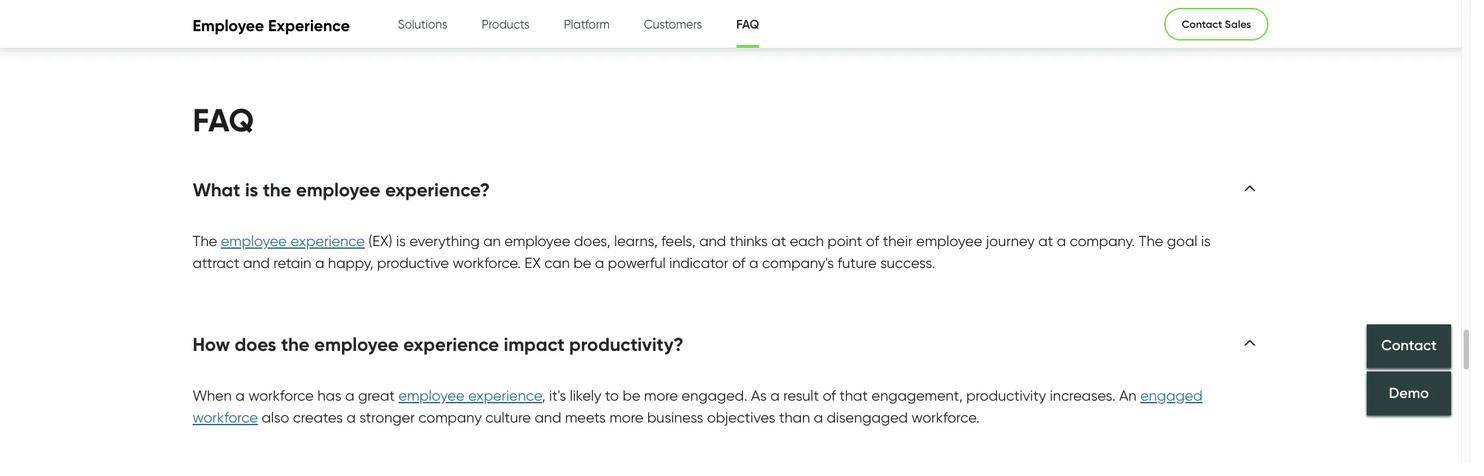 Task type: describe. For each thing, give the bounding box(es) containing it.
platform link
[[564, 0, 610, 48]]

1 at from the left
[[771, 233, 786, 250]]

employee up the attract
[[221, 233, 287, 250]]

company
[[419, 409, 482, 427]]

an
[[483, 233, 501, 250]]

their
[[883, 233, 913, 250]]

2 at from the left
[[1039, 233, 1053, 250]]

(ex)
[[369, 233, 393, 250]]

products link
[[482, 0, 530, 48]]

engaged
[[1140, 387, 1203, 405]]

productivity
[[967, 387, 1046, 405]]

platform
[[564, 17, 610, 31]]

customers link
[[644, 0, 702, 48]]

can
[[544, 255, 570, 272]]

what is the employee experience? button
[[193, 178, 513, 202]]

has
[[317, 387, 342, 405]]

workforce inside engaged workforce
[[193, 409, 258, 427]]

0 vertical spatial experience
[[291, 233, 365, 250]]

success.
[[880, 255, 935, 272]]

also
[[262, 409, 289, 427]]

ex
[[525, 255, 541, 272]]

future
[[838, 255, 877, 272]]

contact link
[[1367, 325, 1451, 368]]

employee experience link for when a workforce has a great
[[399, 387, 542, 405]]

productivity?
[[569, 334, 684, 356]]

engaged workforce
[[193, 387, 1203, 427]]

go to servicenow account image
[[1259, 18, 1275, 35]]

1 horizontal spatial faq
[[736, 17, 759, 32]]

goal
[[1167, 233, 1198, 250]]

also creates a stronger company culture and meets more business objectives than a disengaged workforce.
[[258, 409, 980, 427]]

result
[[784, 387, 819, 405]]

stronger
[[359, 409, 415, 427]]

2 horizontal spatial is
[[1201, 233, 1211, 250]]

employee experience
[[193, 16, 350, 35]]

,
[[542, 387, 545, 405]]

demo
[[1389, 385, 1429, 402]]

happy,
[[328, 255, 373, 272]]

0 vertical spatial and
[[699, 233, 726, 250]]

a down does,
[[595, 255, 604, 272]]

is for what
[[245, 179, 258, 201]]

disengaged
[[827, 409, 908, 427]]

a right retain
[[315, 255, 324, 272]]

1 horizontal spatial of
[[823, 387, 836, 405]]

a right "when"
[[235, 387, 245, 405]]

journey
[[986, 233, 1035, 250]]

than
[[779, 409, 810, 427]]

1 vertical spatial be
[[623, 387, 640, 405]]

experience
[[268, 16, 350, 35]]

a right creates
[[347, 409, 356, 427]]

is for (ex)
[[396, 233, 406, 250]]

contact sales
[[1182, 17, 1251, 31]]

when
[[193, 387, 232, 405]]

a left company.
[[1057, 233, 1066, 250]]

1 the from the left
[[193, 233, 217, 250]]

as
[[751, 387, 767, 405]]

solutions
[[398, 17, 447, 31]]

likely
[[570, 387, 601, 405]]

workforce. inside the (ex) is everything an employee does, learns, feels, and thinks at each point of their employee journey at a company. the goal is attract and retain a happy, productive workforce. ex can be a powerful indicator of a company's future success.
[[453, 255, 521, 272]]

(ex) is everything an employee does, learns, feels, and thinks at each point of their employee journey at a company. the goal is attract and retain a happy, productive workforce. ex can be a powerful indicator of a company's future success.
[[193, 233, 1211, 272]]

does,
[[574, 233, 611, 250]]



Task type: locate. For each thing, give the bounding box(es) containing it.
2 vertical spatial of
[[823, 387, 836, 405]]

at right journey
[[1039, 233, 1053, 250]]

productive
[[377, 255, 449, 272]]

0 horizontal spatial contact
[[1182, 17, 1222, 31]]

and down ,
[[535, 409, 561, 427]]

more
[[644, 387, 678, 405], [610, 409, 644, 427]]

0 vertical spatial employee experience link
[[221, 233, 365, 251]]

of left their
[[866, 233, 879, 250]]

impact
[[504, 334, 565, 356]]

a right 'than'
[[814, 409, 823, 427]]

1 horizontal spatial more
[[644, 387, 678, 405]]

employee up (ex) at the bottom of the page
[[296, 179, 381, 201]]

is right the what
[[245, 179, 258, 201]]

thinks
[[730, 233, 768, 250]]

2 the from the left
[[1139, 233, 1163, 250]]

the employee experience
[[193, 233, 365, 250]]

employee up success.
[[916, 233, 982, 250]]

workforce
[[248, 387, 314, 405], [193, 409, 258, 427]]

0 horizontal spatial be
[[574, 255, 591, 272]]

a right has
[[345, 387, 354, 405]]

contact sales link
[[1165, 8, 1269, 40]]

0 vertical spatial the
[[263, 179, 291, 201]]

0 horizontal spatial at
[[771, 233, 786, 250]]

what is the employee experience?
[[193, 179, 490, 201]]

business
[[647, 409, 703, 427]]

and down the employee experience
[[243, 255, 270, 272]]

1 vertical spatial of
[[732, 255, 746, 272]]

0 horizontal spatial the
[[193, 233, 217, 250]]

it's
[[549, 387, 566, 405]]

objectives
[[707, 409, 776, 427]]

faq
[[736, 17, 759, 32], [193, 101, 254, 140]]

0 vertical spatial more
[[644, 387, 678, 405]]

powerful
[[608, 255, 666, 272]]

is inside button
[[245, 179, 258, 201]]

1 vertical spatial and
[[243, 255, 270, 272]]

at
[[771, 233, 786, 250], [1039, 233, 1053, 250]]

1 horizontal spatial workforce.
[[912, 409, 980, 427]]

1 vertical spatial workforce.
[[912, 409, 980, 427]]

of down thinks
[[732, 255, 746, 272]]

faq link
[[736, 1, 759, 52]]

feels,
[[661, 233, 696, 250]]

company's
[[762, 255, 834, 272]]

experience inside button
[[403, 334, 499, 356]]

1 vertical spatial more
[[610, 409, 644, 427]]

contact up demo
[[1381, 337, 1437, 355]]

0 horizontal spatial and
[[243, 255, 270, 272]]

workforce. down engagement,
[[912, 409, 980, 427]]

1 horizontal spatial be
[[623, 387, 640, 405]]

culture
[[485, 409, 531, 427]]

increases.
[[1050, 387, 1116, 405]]

the right does on the left bottom
[[281, 334, 310, 356]]

learns,
[[614, 233, 658, 250]]

0 horizontal spatial faq
[[193, 101, 254, 140]]

0 vertical spatial workforce
[[248, 387, 314, 405]]

1 vertical spatial experience
[[403, 334, 499, 356]]

1 vertical spatial the
[[281, 334, 310, 356]]

employee experience link for the
[[221, 233, 365, 251]]

engaged workforce link
[[193, 387, 1203, 427]]

is right goal
[[1201, 233, 1211, 250]]

1 vertical spatial workforce
[[193, 409, 258, 427]]

employee experience link up company
[[399, 387, 542, 405]]

1 horizontal spatial employee experience link
[[399, 387, 542, 405]]

employee up great
[[314, 334, 399, 356]]

each
[[790, 233, 824, 250]]

employee experience link up retain
[[221, 233, 365, 251]]

point
[[828, 233, 862, 250]]

how
[[193, 334, 230, 356]]

2 vertical spatial experience
[[468, 387, 542, 405]]

when a workforce has a great employee experience , it's likely to be more engaged. as a result of that engagement, productivity increases. an
[[193, 387, 1140, 405]]

and up indicator
[[699, 233, 726, 250]]

the
[[263, 179, 291, 201], [281, 334, 310, 356]]

that
[[840, 387, 868, 405]]

more down to
[[610, 409, 644, 427]]

and
[[699, 233, 726, 250], [243, 255, 270, 272], [535, 409, 561, 427]]

be inside the (ex) is everything an employee does, learns, feels, and thinks at each point of their employee journey at a company. the goal is attract and retain a happy, productive workforce. ex can be a powerful indicator of a company's future success.
[[574, 255, 591, 272]]

of left that
[[823, 387, 836, 405]]

an
[[1119, 387, 1137, 405]]

more up business
[[644, 387, 678, 405]]

0 horizontal spatial is
[[245, 179, 258, 201]]

sales
[[1225, 17, 1251, 31]]

the for does
[[281, 334, 310, 356]]

experience?
[[385, 179, 490, 201]]

indicator
[[669, 255, 729, 272]]

the up the employee experience
[[263, 179, 291, 201]]

0 vertical spatial workforce.
[[453, 255, 521, 272]]

contact left the sales
[[1182, 17, 1222, 31]]

2 horizontal spatial of
[[866, 233, 879, 250]]

2 vertical spatial and
[[535, 409, 561, 427]]

0 horizontal spatial of
[[732, 255, 746, 272]]

contact
[[1182, 17, 1222, 31], [1381, 337, 1437, 355]]

0 horizontal spatial workforce.
[[453, 255, 521, 272]]

the for is
[[263, 179, 291, 201]]

0 vertical spatial of
[[866, 233, 879, 250]]

how does the employee experience impact productivity? button
[[193, 333, 706, 357]]

workforce.
[[453, 255, 521, 272], [912, 409, 980, 427]]

engagement,
[[872, 387, 963, 405]]

the up the attract
[[193, 233, 217, 250]]

company.
[[1070, 233, 1135, 250]]

experience
[[291, 233, 365, 250], [403, 334, 499, 356], [468, 387, 542, 405]]

a down thinks
[[749, 255, 758, 272]]

employee
[[296, 179, 381, 201], [221, 233, 287, 250], [504, 233, 570, 250], [916, 233, 982, 250], [314, 334, 399, 356], [399, 387, 465, 405]]

1 horizontal spatial and
[[535, 409, 561, 427]]

contact for contact
[[1381, 337, 1437, 355]]

1 horizontal spatial at
[[1039, 233, 1053, 250]]

be
[[574, 255, 591, 272], [623, 387, 640, 405]]

1 vertical spatial contact
[[1381, 337, 1437, 355]]

creates
[[293, 409, 343, 427]]

how does the employee experience impact productivity?
[[193, 334, 684, 356]]

employee
[[193, 16, 264, 35]]

products
[[482, 17, 530, 31]]

engaged.
[[682, 387, 747, 405]]

workforce up also
[[248, 387, 314, 405]]

0 vertical spatial be
[[574, 255, 591, 272]]

at left each
[[771, 233, 786, 250]]

0 vertical spatial faq
[[736, 17, 759, 32]]

a
[[1057, 233, 1066, 250], [315, 255, 324, 272], [595, 255, 604, 272], [749, 255, 758, 272], [235, 387, 245, 405], [345, 387, 354, 405], [771, 387, 780, 405], [347, 409, 356, 427], [814, 409, 823, 427]]

everything
[[409, 233, 480, 250]]

1 horizontal spatial the
[[1139, 233, 1163, 250]]

solutions link
[[398, 0, 447, 48]]

2 horizontal spatial and
[[699, 233, 726, 250]]

1 horizontal spatial contact
[[1381, 337, 1437, 355]]

a right as
[[771, 387, 780, 405]]

of
[[866, 233, 879, 250], [732, 255, 746, 272], [823, 387, 836, 405]]

employee experience link
[[221, 233, 365, 251], [399, 387, 542, 405]]

meets
[[565, 409, 606, 427]]

1 horizontal spatial is
[[396, 233, 406, 250]]

contact for contact sales
[[1182, 17, 1222, 31]]

does
[[235, 334, 276, 356]]

demo link
[[1367, 372, 1451, 416]]

employee up company
[[399, 387, 465, 405]]

great
[[358, 387, 395, 405]]

1 vertical spatial faq
[[193, 101, 254, 140]]

workforce down "when"
[[193, 409, 258, 427]]

the
[[193, 233, 217, 250], [1139, 233, 1163, 250]]

the left goal
[[1139, 233, 1163, 250]]

is right (ex) at the bottom of the page
[[396, 233, 406, 250]]

0 horizontal spatial employee experience link
[[221, 233, 365, 251]]

retain
[[273, 255, 311, 272]]

to
[[605, 387, 619, 405]]

1 vertical spatial employee experience link
[[399, 387, 542, 405]]

the inside the (ex) is everything an employee does, learns, feels, and thinks at each point of their employee journey at a company. the goal is attract and retain a happy, productive workforce. ex can be a powerful indicator of a company's future success.
[[1139, 233, 1163, 250]]

0 vertical spatial contact
[[1182, 17, 1222, 31]]

0 horizontal spatial more
[[610, 409, 644, 427]]

is
[[245, 179, 258, 201], [396, 233, 406, 250], [1201, 233, 1211, 250]]

employee up ex
[[504, 233, 570, 250]]

be right to
[[623, 387, 640, 405]]

be down does,
[[574, 255, 591, 272]]

customers
[[644, 17, 702, 31]]

attract
[[193, 255, 239, 272]]

what
[[193, 179, 240, 201]]

workforce. down an
[[453, 255, 521, 272]]



Task type: vqa. For each thing, say whether or not it's contained in the screenshot.
bottommost Contact
yes



